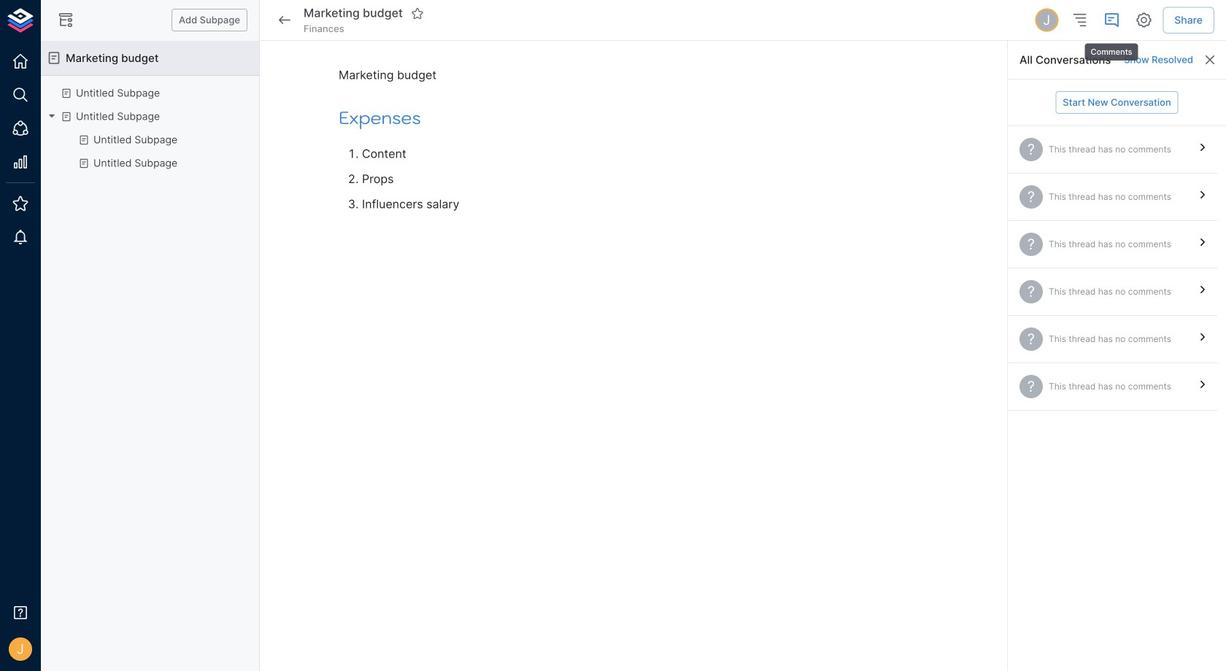 Task type: vqa. For each thing, say whether or not it's contained in the screenshot.
Go Back icon
yes



Task type: describe. For each thing, give the bounding box(es) containing it.
table of contents image
[[1071, 11, 1089, 29]]

hide wiki image
[[57, 11, 74, 29]]

comments image
[[1103, 11, 1121, 29]]



Task type: locate. For each thing, give the bounding box(es) containing it.
settings image
[[1135, 11, 1153, 29]]

tooltip
[[1084, 33, 1140, 62]]

favorite image
[[411, 7, 424, 20]]

go back image
[[276, 11, 293, 29]]



